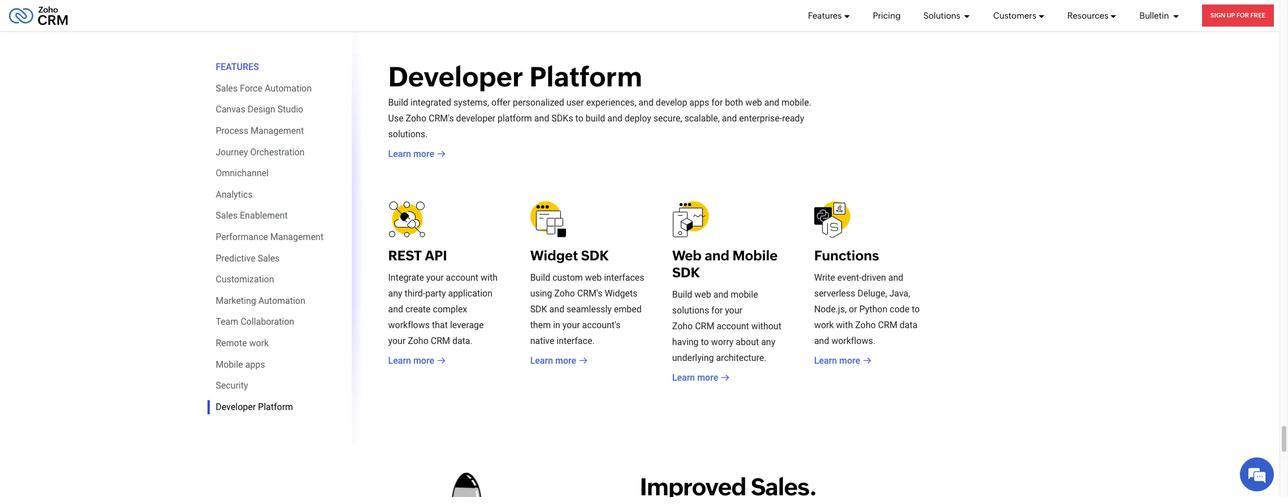 Task type: vqa. For each thing, say whether or not it's contained in the screenshot.


Task type: locate. For each thing, give the bounding box(es) containing it.
learn down the workflows
[[388, 356, 411, 367]]

sales enablement
[[216, 211, 288, 221]]

zoho down python
[[855, 320, 876, 331]]

account without having to worry about any underlying architecture.
[[672, 321, 781, 364]]

1 vertical spatial mobile
[[216, 359, 243, 370]]

create
[[405, 304, 431, 315]]

crm's down the "integrated"
[[429, 113, 454, 124]]

0 vertical spatial with
[[481, 273, 498, 283]]

zoho crm's for custom
[[554, 289, 603, 299]]

and up enterprise-
[[764, 97, 779, 108]]

learn more link down underlying
[[672, 372, 730, 385]]

personalized
[[513, 97, 564, 108]]

learn
[[388, 149, 411, 160], [388, 356, 411, 367], [530, 356, 553, 367], [814, 356, 837, 367], [672, 373, 695, 384]]

zoho crm's down custom
[[554, 289, 603, 299]]

resources link
[[1068, 0, 1117, 31]]

zoho up having
[[672, 321, 693, 332]]

account inside integrate your account with any third-party application and create complex workflows that leverage your
[[446, 273, 478, 283]]

zoho crm's
[[406, 113, 454, 124], [554, 289, 603, 299]]

learn more down native
[[530, 356, 576, 367]]

developer platform up offer
[[388, 61, 642, 93]]

0 vertical spatial management
[[251, 126, 304, 136]]

learn down native
[[530, 356, 553, 367]]

0 horizontal spatial apps
[[245, 359, 265, 370]]

developer platform and sdks to build and deploy secure, scalable, and enterprise-ready solutions.
[[388, 113, 804, 140]]

platform up user at left top
[[529, 61, 642, 93]]

0 vertical spatial zoho crm's
[[406, 113, 454, 124]]

1 vertical spatial work
[[249, 338, 269, 349]]

build
[[388, 97, 408, 108], [530, 273, 550, 283], [672, 290, 692, 300]]

management up the orchestration
[[251, 126, 304, 136]]

developer down security at the left bottom
[[216, 402, 256, 413]]

mobile inside web and mobile sdk
[[733, 248, 778, 264]]

2 horizontal spatial to
[[912, 304, 920, 315]]

sales down the performance management in the top of the page
[[258, 253, 280, 264]]

developer platform down security at the left bottom
[[216, 402, 293, 413]]

0 horizontal spatial sdk
[[530, 304, 547, 315]]

developer platform
[[388, 61, 642, 93], [216, 402, 293, 413]]

your right in
[[563, 320, 580, 331]]

sdks
[[552, 113, 573, 124]]

ready
[[782, 113, 804, 124]]

learn more for web
[[672, 373, 718, 384]]

marketing automation
[[216, 296, 305, 306]]

customization
[[216, 274, 274, 285]]

2 vertical spatial sdk
[[530, 304, 547, 315]]

1 vertical spatial developer platform
[[216, 402, 293, 413]]

crm down that
[[431, 336, 450, 347]]

sdk
[[581, 248, 609, 264], [672, 265, 700, 281], [530, 304, 547, 315]]

apps up scalable, on the right top
[[690, 97, 709, 108]]

to left build
[[575, 113, 583, 124]]

mobile apps
[[216, 359, 265, 370]]

zoho down custom
[[554, 289, 575, 299]]

crm down solutions
[[695, 321, 714, 332]]

platform
[[498, 113, 532, 124]]

leverage
[[450, 320, 484, 331]]

0 horizontal spatial with
[[481, 273, 498, 283]]

zoho crm data.
[[408, 336, 473, 347]]

zoho crm's down the "integrated"
[[406, 113, 454, 124]]

to right code
[[912, 304, 920, 315]]

1 horizontal spatial web
[[695, 290, 711, 300]]

1 vertical spatial zoho crm's
[[554, 289, 603, 299]]

1 horizontal spatial with
[[836, 320, 853, 331]]

web up enterprise-
[[746, 97, 762, 108]]

zoho crm
[[855, 320, 898, 331]]

crm's
[[429, 113, 454, 124], [577, 289, 603, 299]]

1 vertical spatial platform
[[258, 402, 293, 413]]

platform down mobile apps at the bottom left of page
[[258, 402, 293, 413]]

mobile
[[731, 290, 758, 300]]

zoho
[[406, 113, 426, 124], [554, 289, 575, 299], [855, 320, 876, 331], [672, 321, 693, 332], [408, 336, 429, 347]]

zoho down the workflows
[[408, 336, 429, 347]]

0 horizontal spatial account
[[446, 273, 478, 283]]

menu shadow image
[[351, 0, 368, 477]]

that
[[432, 320, 448, 331]]

1 horizontal spatial developer
[[388, 61, 523, 93]]

and right web
[[705, 248, 730, 264]]

with inside 'write event-driven and serverless deluge, java, node.js, or python code to work with'
[[836, 320, 853, 331]]

your down the workflows
[[388, 336, 406, 347]]

free
[[1251, 12, 1266, 19]]

learn more down zoho crm data.
[[388, 356, 434, 367]]

web
[[746, 97, 762, 108], [585, 273, 602, 283], [695, 290, 711, 300]]

widget
[[530, 248, 578, 264]]

1 for from the top
[[712, 97, 723, 108]]

and down both on the top of the page
[[722, 113, 737, 124]]

any down without
[[761, 337, 775, 348]]

java,
[[889, 289, 910, 299]]

sdk up build custom web interfaces using
[[581, 248, 609, 264]]

your inside 'build web and mobile solutions for your zoho crm'
[[725, 306, 742, 316]]

develop
[[656, 97, 687, 108]]

sales up canvas
[[216, 83, 238, 94]]

sdk inside widgets sdk and seamlessly embed them in your account's native interface.
[[530, 304, 547, 315]]

build up solutions
[[672, 290, 692, 300]]

2 vertical spatial web
[[695, 290, 711, 300]]

apps inside build integrated systems, offer personalized user experiences, and develop apps for both web and mobile. use
[[690, 97, 709, 108]]

work down node.js,
[[814, 320, 834, 331]]

2 vertical spatial to
[[701, 337, 709, 348]]

0 horizontal spatial crm
[[431, 336, 450, 347]]

process
[[216, 126, 248, 136]]

1 horizontal spatial zoho crm's
[[554, 289, 603, 299]]

your down mobile
[[725, 306, 742, 316]]

build up using
[[530, 273, 550, 283]]

build inside build custom web interfaces using
[[530, 273, 550, 283]]

crm for zoho crm data.
[[431, 336, 450, 347]]

and
[[639, 97, 654, 108], [764, 97, 779, 108], [534, 113, 549, 124], [608, 113, 623, 124], [722, 113, 737, 124], [705, 248, 730, 264], [888, 273, 903, 283], [714, 290, 729, 300], [388, 304, 403, 315], [549, 304, 564, 315], [814, 336, 829, 347]]

1 vertical spatial sales
[[216, 211, 238, 221]]

1 horizontal spatial sdk
[[581, 248, 609, 264]]

learn more link down native
[[530, 355, 588, 368]]

in
[[553, 320, 560, 331]]

1 vertical spatial for
[[711, 306, 723, 316]]

0 vertical spatial account
[[446, 273, 478, 283]]

sales down analytics
[[216, 211, 238, 221]]

predictive
[[216, 253, 256, 264]]

use
[[388, 113, 404, 124]]

integrated
[[411, 97, 451, 108]]

for inside 'build web and mobile solutions for your zoho crm'
[[711, 306, 723, 316]]

1 horizontal spatial apps
[[690, 97, 709, 108]]

learn more
[[388, 149, 434, 160], [388, 356, 434, 367], [530, 356, 576, 367], [814, 356, 860, 367], [672, 373, 718, 384]]

account up application at the left bottom
[[446, 273, 478, 283]]

to left worry
[[701, 337, 709, 348]]

management down enablement
[[270, 232, 324, 243]]

team
[[216, 317, 238, 328]]

0 horizontal spatial to
[[575, 113, 583, 124]]

0 horizontal spatial any
[[388, 289, 402, 299]]

web up solutions
[[695, 290, 711, 300]]

0 vertical spatial apps
[[690, 97, 709, 108]]

crm down code
[[878, 320, 898, 331]]

data.
[[452, 336, 473, 347]]

0 horizontal spatial work
[[249, 338, 269, 349]]

custom
[[553, 273, 583, 283]]

sign up for crm software | zoho crm image
[[340, 473, 599, 498]]

and inside integrate your account with any third-party application and create complex workflows that leverage your
[[388, 304, 403, 315]]

your
[[426, 273, 444, 283], [725, 306, 742, 316], [563, 320, 580, 331], [388, 336, 406, 347]]

1 horizontal spatial mobile
[[733, 248, 778, 264]]

1 vertical spatial crm's
[[577, 289, 603, 299]]

learn more down "workflows."
[[814, 356, 860, 367]]

and up the workflows
[[388, 304, 403, 315]]

0 vertical spatial sales
[[216, 83, 238, 94]]

0 vertical spatial build
[[388, 97, 408, 108]]

2 for from the top
[[711, 306, 723, 316]]

with up application at the left bottom
[[481, 273, 498, 283]]

sdk for widget sdk
[[581, 248, 609, 264]]

1 vertical spatial with
[[836, 320, 853, 331]]

account up worry
[[717, 321, 749, 332]]

with
[[481, 273, 498, 283], [836, 320, 853, 331]]

2 vertical spatial build
[[672, 290, 692, 300]]

0 horizontal spatial build
[[388, 97, 408, 108]]

1 vertical spatial build
[[530, 273, 550, 283]]

zoho for integrated
[[406, 113, 426, 124]]

account inside account without having to worry about any underlying architecture.
[[717, 321, 749, 332]]

work inside 'write event-driven and serverless deluge, java, node.js, or python code to work with'
[[814, 320, 834, 331]]

build inside build integrated systems, offer personalized user experiences, and develop apps for both web and mobile. use
[[388, 97, 408, 108]]

0 horizontal spatial crm's
[[429, 113, 454, 124]]

web inside build custom web interfaces using
[[585, 273, 602, 283]]

learn more link
[[388, 148, 446, 161], [388, 355, 446, 368], [530, 355, 588, 368], [814, 355, 872, 368], [672, 372, 730, 385]]

for right solutions
[[711, 306, 723, 316]]

0 vertical spatial web
[[746, 97, 762, 108]]

and left "workflows."
[[814, 336, 829, 347]]

web and mobile sdk
[[672, 248, 778, 281]]

and up deploy
[[639, 97, 654, 108]]

1 horizontal spatial to
[[701, 337, 709, 348]]

crm's up seamlessly
[[577, 289, 603, 299]]

build for build integrated systems, offer personalized user experiences, and develop apps for both web and mobile. use
[[388, 97, 408, 108]]

learn more down underlying
[[672, 373, 718, 384]]

1 vertical spatial any
[[761, 337, 775, 348]]

0 horizontal spatial developer platform
[[216, 402, 293, 413]]

design
[[248, 104, 275, 115]]

your up party
[[426, 273, 444, 283]]

learn down "workflows."
[[814, 356, 837, 367]]

sign up for free
[[1211, 12, 1266, 19]]

0 vertical spatial crm's
[[429, 113, 454, 124]]

apps
[[690, 97, 709, 108], [245, 359, 265, 370]]

0 vertical spatial mobile
[[733, 248, 778, 264]]

workflows.
[[832, 336, 875, 347]]

1 horizontal spatial work
[[814, 320, 834, 331]]

any
[[388, 289, 402, 299], [761, 337, 775, 348]]

0 vertical spatial work
[[814, 320, 834, 331]]

for left both on the top of the page
[[712, 97, 723, 108]]

developer up systems, on the top left
[[388, 61, 523, 93]]

0 horizontal spatial mobile
[[216, 359, 243, 370]]

1 vertical spatial to
[[912, 304, 920, 315]]

0 vertical spatial platform
[[529, 61, 642, 93]]

1 horizontal spatial platform
[[529, 61, 642, 93]]

1 vertical spatial sdk
[[672, 265, 700, 281]]

build up use
[[388, 97, 408, 108]]

features
[[216, 62, 259, 73]]

zoho crm logo image
[[8, 3, 68, 28]]

learn more link down solutions.
[[388, 148, 446, 161]]

collaboration
[[241, 317, 294, 328]]

more down the interface.
[[555, 356, 576, 367]]

crm
[[878, 320, 898, 331], [695, 321, 714, 332], [431, 336, 450, 347]]

and up in
[[549, 304, 564, 315]]

web
[[672, 248, 702, 264]]

automation up collaboration
[[258, 296, 305, 306]]

1 horizontal spatial crm's
[[577, 289, 603, 299]]

1 horizontal spatial crm
[[695, 321, 714, 332]]

work down team collaboration
[[249, 338, 269, 349]]

0 vertical spatial any
[[388, 289, 402, 299]]

learn more link down zoho crm data.
[[388, 355, 446, 368]]

automation up studio
[[265, 83, 312, 94]]

build inside 'build web and mobile solutions for your zoho crm'
[[672, 290, 692, 300]]

offer
[[491, 97, 511, 108]]

0 horizontal spatial web
[[585, 273, 602, 283]]

learn down underlying
[[672, 373, 695, 384]]

2 horizontal spatial build
[[672, 290, 692, 300]]

learn for web
[[672, 373, 695, 384]]

and inside 'write event-driven and serverless deluge, java, node.js, or python code to work with'
[[888, 273, 903, 283]]

and down experiences,
[[608, 113, 623, 124]]

learn more for rest
[[388, 356, 434, 367]]

features
[[808, 10, 842, 20]]

scalable,
[[685, 113, 720, 124]]

them
[[530, 320, 551, 331]]

and up java,
[[888, 273, 903, 283]]

2 horizontal spatial sdk
[[672, 265, 700, 281]]

any down integrate
[[388, 289, 402, 299]]

0 horizontal spatial platform
[[258, 402, 293, 413]]

apps down remote work
[[245, 359, 265, 370]]

1 vertical spatial web
[[585, 273, 602, 283]]

serverless
[[814, 289, 855, 299]]

1 vertical spatial apps
[[245, 359, 265, 370]]

any inside account without having to worry about any underlying architecture.
[[761, 337, 775, 348]]

more down zoho crm data.
[[413, 356, 434, 367]]

to inside account without having to worry about any underlying architecture.
[[701, 337, 709, 348]]

with down or
[[836, 320, 853, 331]]

2 horizontal spatial crm
[[878, 320, 898, 331]]

1 horizontal spatial build
[[530, 273, 550, 283]]

mobile down remote at bottom left
[[216, 359, 243, 370]]

more for web
[[697, 373, 718, 384]]

journey orchestration
[[216, 147, 305, 158]]

your inside widgets sdk and seamlessly embed them in your account's native interface.
[[563, 320, 580, 331]]

0 vertical spatial to
[[575, 113, 583, 124]]

0 horizontal spatial zoho crm's
[[406, 113, 454, 124]]

0 vertical spatial for
[[712, 97, 723, 108]]

more down underlying
[[697, 373, 718, 384]]

mobile up mobile
[[733, 248, 778, 264]]

to inside 'write event-driven and serverless deluge, java, node.js, or python code to work with'
[[912, 304, 920, 315]]

0 horizontal spatial developer
[[216, 402, 256, 413]]

1 vertical spatial management
[[270, 232, 324, 243]]

learn more link for web
[[672, 372, 730, 385]]

1 vertical spatial account
[[717, 321, 749, 332]]

1 horizontal spatial any
[[761, 337, 775, 348]]

work
[[814, 320, 834, 331], [249, 338, 269, 349]]

0 vertical spatial sdk
[[581, 248, 609, 264]]

write
[[814, 273, 835, 283]]

1 horizontal spatial developer platform
[[388, 61, 642, 93]]

studio
[[278, 104, 303, 115]]

web right custom
[[585, 273, 602, 283]]

and left mobile
[[714, 290, 729, 300]]

zoho up solutions.
[[406, 113, 426, 124]]

1 horizontal spatial account
[[717, 321, 749, 332]]

journey
[[216, 147, 248, 158]]

2 horizontal spatial web
[[746, 97, 762, 108]]

sdk up them
[[530, 304, 547, 315]]

sdk down web
[[672, 265, 700, 281]]

and inside data and workflows.
[[814, 336, 829, 347]]



Task type: describe. For each thing, give the bounding box(es) containing it.
0 vertical spatial developer
[[388, 61, 523, 93]]

web inside 'build web and mobile solutions for your zoho crm'
[[695, 290, 711, 300]]

solutions.
[[388, 129, 428, 140]]

data
[[900, 320, 918, 331]]

more down "workflows."
[[839, 356, 860, 367]]

integrate your account with any third-party application and create complex workflows that leverage your
[[388, 273, 498, 347]]

architecture.
[[716, 353, 767, 364]]

marketing
[[216, 296, 256, 306]]

sign
[[1211, 12, 1226, 19]]

learn more for widget
[[530, 356, 576, 367]]

0 vertical spatial automation
[[265, 83, 312, 94]]

developer
[[456, 113, 495, 124]]

security
[[216, 381, 248, 391]]

process management
[[216, 126, 304, 136]]

learn more link down "workflows."
[[814, 355, 872, 368]]

enablement
[[240, 211, 288, 221]]

mobile.
[[782, 97, 811, 108]]

code
[[890, 304, 910, 315]]

with inside integrate your account with any third-party application and create complex workflows that leverage your
[[481, 273, 498, 283]]

learn more link for widget
[[530, 355, 588, 368]]

deluge,
[[858, 289, 887, 299]]

pricing
[[873, 10, 901, 20]]

canvas
[[216, 104, 245, 115]]

management for performance management
[[270, 232, 324, 243]]

node.js,
[[814, 304, 847, 315]]

deploy
[[625, 113, 651, 124]]

and inside 'build web and mobile solutions for your zoho crm'
[[714, 290, 729, 300]]

1 vertical spatial developer
[[216, 402, 256, 413]]

secure,
[[654, 113, 682, 124]]

remote
[[216, 338, 247, 349]]

learn for widget
[[530, 356, 553, 367]]

resources
[[1068, 10, 1109, 20]]

workflows
[[388, 320, 430, 331]]

widgets sdk and seamlessly embed them in your account's native interface.
[[530, 289, 642, 347]]

sales force automation
[[216, 83, 312, 94]]

seamlessly
[[567, 304, 612, 315]]

driven
[[862, 273, 886, 283]]

up
[[1227, 12, 1235, 19]]

features link
[[808, 0, 850, 31]]

remote work
[[216, 338, 269, 349]]

learn down solutions.
[[388, 149, 411, 160]]

api
[[425, 248, 447, 264]]

native
[[530, 336, 554, 347]]

about
[[736, 337, 759, 348]]

customers
[[993, 10, 1036, 20]]

performance management
[[216, 232, 324, 243]]

build for build custom web interfaces using
[[530, 273, 550, 283]]

and down personalized
[[534, 113, 549, 124]]

without
[[751, 321, 781, 332]]

any inside integrate your account with any third-party application and create complex workflows that leverage your
[[388, 289, 402, 299]]

more down solutions.
[[413, 149, 434, 160]]

solutions
[[923, 10, 962, 20]]

python
[[859, 304, 888, 315]]

orchestration
[[250, 147, 305, 158]]

third-
[[405, 289, 425, 299]]

build integrated systems, offer personalized user experiences, and develop apps for both web and mobile. use
[[388, 97, 811, 124]]

event-
[[837, 273, 862, 283]]

integrate
[[388, 273, 424, 283]]

crm inside 'build web and mobile solutions for your zoho crm'
[[695, 321, 714, 332]]

for inside build integrated systems, offer personalized user experiences, and develop apps for both web and mobile. use
[[712, 97, 723, 108]]

web inside build integrated systems, offer personalized user experiences, and develop apps for both web and mobile. use
[[746, 97, 762, 108]]

functions
[[814, 248, 879, 264]]

canvas design studio
[[216, 104, 303, 115]]

solutions link
[[923, 0, 971, 31]]

sdk inside web and mobile sdk
[[672, 265, 700, 281]]

party
[[425, 289, 446, 299]]

underlying
[[672, 353, 714, 364]]

learn for rest
[[388, 356, 411, 367]]

zoho inside 'build web and mobile solutions for your zoho crm'
[[672, 321, 693, 332]]

1 vertical spatial automation
[[258, 296, 305, 306]]

force
[[240, 83, 263, 94]]

or
[[849, 304, 857, 315]]

interfaces
[[604, 273, 644, 283]]

zoho for custom
[[554, 289, 575, 299]]

2 vertical spatial sales
[[258, 253, 280, 264]]

0 vertical spatial developer platform
[[388, 61, 642, 93]]

rest api
[[388, 248, 447, 264]]

crm's for integrated
[[429, 113, 454, 124]]

sdk for widgets sdk and seamlessly embed them in your account's native interface.
[[530, 304, 547, 315]]

more for widget
[[555, 356, 576, 367]]

complex
[[433, 304, 467, 315]]

systems,
[[453, 97, 489, 108]]

sign up for free link
[[1202, 5, 1274, 27]]

widgets
[[605, 289, 638, 299]]

management for process management
[[251, 126, 304, 136]]

interface.
[[557, 336, 595, 347]]

crm's for custom
[[577, 289, 603, 299]]

sales for sales enablement
[[216, 211, 238, 221]]

learn more down solutions.
[[388, 149, 434, 160]]

and inside widgets sdk and seamlessly embed them in your account's native interface.
[[549, 304, 564, 315]]

build web and mobile solutions for your zoho crm
[[672, 290, 758, 332]]

learn more link for rest
[[388, 355, 446, 368]]

zoho crm's for integrated
[[406, 113, 454, 124]]

predictive sales
[[216, 253, 280, 264]]

performance
[[216, 232, 268, 243]]

embed
[[614, 304, 642, 315]]

enterprise-
[[739, 113, 782, 124]]

application
[[448, 289, 493, 299]]

zoho for event-
[[855, 320, 876, 331]]

more for rest
[[413, 356, 434, 367]]

and inside web and mobile sdk
[[705, 248, 730, 264]]

build
[[586, 113, 605, 124]]

for
[[1237, 12, 1249, 19]]

experiences,
[[586, 97, 636, 108]]

sales for sales force automation
[[216, 83, 238, 94]]

using
[[530, 289, 552, 299]]

crm for zoho crm
[[878, 320, 898, 331]]

to inside developer platform and sdks to build and deploy secure, scalable, and enterprise-ready solutions.
[[575, 113, 583, 124]]

bulletin link
[[1140, 0, 1179, 31]]

team collaboration
[[216, 317, 294, 328]]

omnichannel
[[216, 168, 269, 179]]



